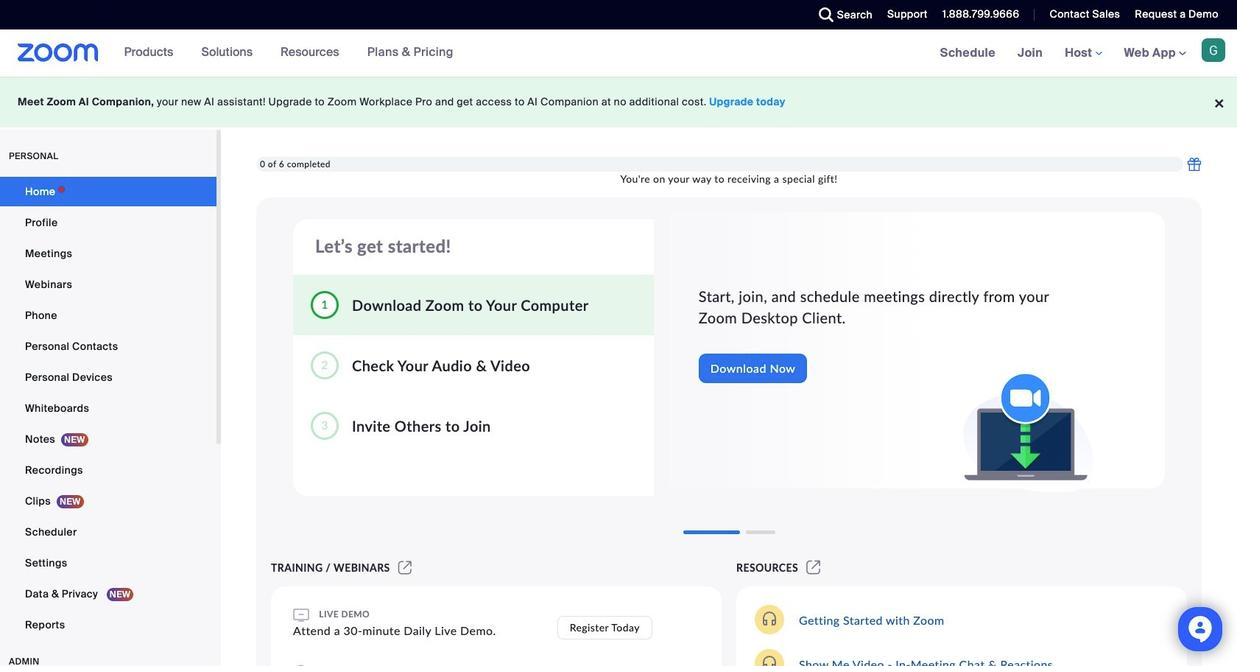 Task type: vqa. For each thing, say whether or not it's contained in the screenshot.
Profile picture
yes



Task type: describe. For each thing, give the bounding box(es) containing it.
personal menu menu
[[0, 177, 217, 641]]

zoom logo image
[[18, 43, 98, 62]]

window new image
[[805, 562, 823, 574]]



Task type: locate. For each thing, give the bounding box(es) containing it.
footer
[[0, 77, 1238, 127]]

meetings navigation
[[930, 29, 1238, 77]]

product information navigation
[[113, 29, 465, 77]]

window new image
[[396, 562, 414, 574]]

banner
[[0, 29, 1238, 77]]

profile picture image
[[1203, 38, 1226, 62]]



